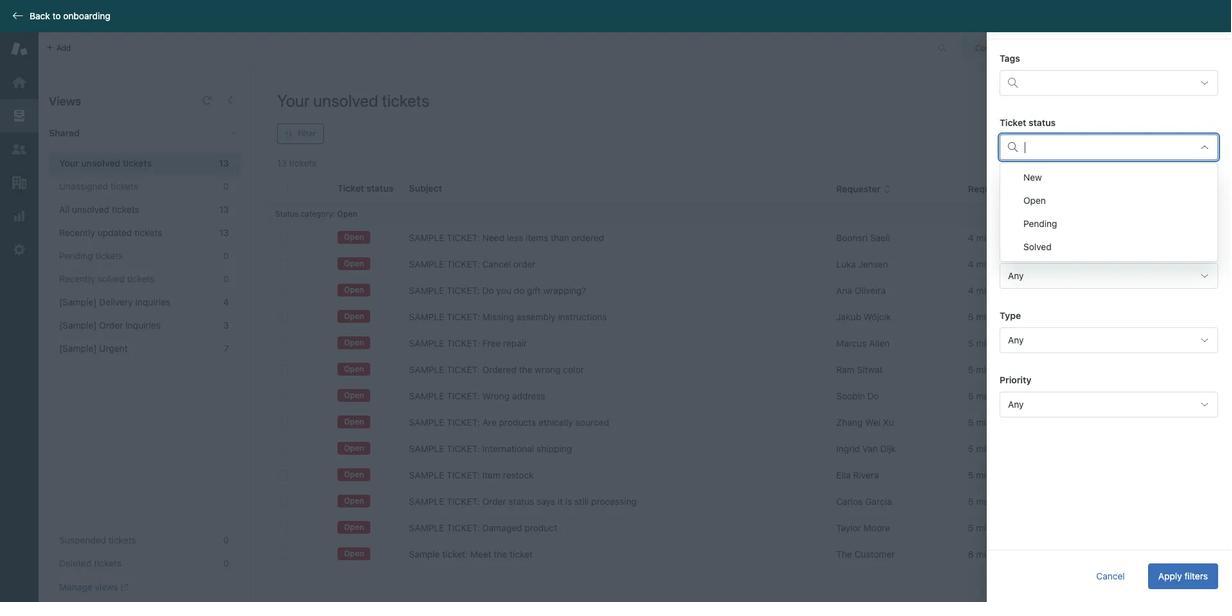 Task type: vqa. For each thing, say whether or not it's contained in the screenshot.
Pending
yes



Task type: locate. For each thing, give the bounding box(es) containing it.
1 vertical spatial status
[[509, 496, 534, 507]]

row containing sample ticket: are products ethically sourced
[[268, 409, 1222, 436]]

ingrid
[[837, 443, 860, 454]]

10 sample from the top
[[409, 470, 444, 480]]

reporting image
[[11, 208, 28, 224]]

row containing sample ticket: wrong address
[[268, 383, 1222, 409]]

shipping
[[537, 443, 572, 454]]

2 0 from the top
[[223, 250, 229, 261]]

4 minutes ago
[[969, 232, 1028, 243], [969, 259, 1028, 269], [969, 285, 1028, 296]]

ago for jakub wójcik
[[1012, 311, 1027, 322]]

open for sample ticket: are products ethically sourced
[[344, 417, 364, 427]]

11 ago from the top
[[1012, 496, 1027, 507]]

2 [sample] from the top
[[59, 320, 97, 331]]

0 vertical spatial the
[[519, 364, 533, 375]]

row containing sample ticket: missing assembly instructions
[[268, 304, 1222, 330]]

jensen
[[859, 259, 889, 269]]

cancel left apply
[[1097, 570, 1125, 581]]

the for wrong
[[519, 364, 533, 375]]

3 5 minutes ago from the top
[[969, 364, 1027, 375]]

sample for sample ticket: missing assembly instructions
[[409, 311, 444, 322]]

1 horizontal spatial cancel
[[1097, 570, 1125, 581]]

minutes for ram sitwat
[[976, 364, 1009, 375]]

5 minutes ago for soobin do
[[969, 390, 1027, 401]]

9 5 from the top
[[969, 522, 974, 533]]

luka jensen
[[837, 259, 889, 269]]

ticket: left wrong
[[447, 390, 480, 401]]

6 minutes from the top
[[976, 364, 1009, 375]]

order down [sample] delivery inquiries in the left of the page
[[99, 320, 123, 331]]

ticket for zhang wei xu
[[1043, 417, 1068, 428]]

8 ticket: from the top
[[447, 417, 480, 428]]

5 5 minutes ago from the top
[[969, 417, 1027, 428]]

type inside type button
[[1043, 183, 1064, 194]]

8 5 from the top
[[969, 496, 974, 507]]

international
[[483, 443, 534, 454]]

unsolved up unassigned tickets
[[81, 158, 120, 169]]

row containing sample ticket: need less items than ordered
[[268, 225, 1222, 251]]

the
[[837, 549, 852, 560]]

7 5 from the top
[[969, 470, 974, 480]]

unsolved up filter
[[313, 91, 378, 110]]

1 vertical spatial normal
[[1129, 549, 1159, 560]]

ticket: left free
[[447, 338, 480, 349]]

12 minutes from the top
[[976, 522, 1009, 533]]

any for priority
[[1008, 399, 1024, 410]]

7 sample from the top
[[409, 390, 444, 401]]

0 vertical spatial pending
[[1024, 218, 1058, 229]]

1 vertical spatial 4 minutes ago
[[969, 259, 1028, 269]]

1 any field from the top
[[1000, 263, 1219, 289]]

0 for recently solved tickets
[[223, 273, 229, 284]]

4 minutes ago for urgent
[[969, 259, 1028, 269]]

3 sample from the top
[[409, 285, 444, 296]]

ticket
[[1000, 117, 1027, 128], [1043, 232, 1068, 243], [1043, 259, 1068, 269], [1043, 285, 1068, 296], [1043, 390, 1068, 401], [1043, 417, 1068, 428]]

recently down all
[[59, 227, 95, 238]]

meet
[[471, 549, 492, 560]]

2 normal from the top
[[1129, 549, 1159, 560]]

ticket: down sample ticket: free repair link
[[447, 364, 480, 375]]

5 minutes ago for zhang wei xu
[[969, 417, 1027, 428]]

9 ticket: from the top
[[447, 443, 480, 454]]

wrong
[[483, 390, 510, 401]]

zhang
[[837, 417, 863, 428]]

any down priority
[[1008, 399, 1024, 410]]

6 5 from the top
[[969, 443, 974, 454]]

0 for pending tickets
[[223, 250, 229, 261]]

ticket: for damaged
[[447, 522, 480, 533]]

7 minutes from the top
[[976, 390, 1009, 401]]

conversations
[[975, 43, 1027, 52]]

[sample] order inquiries
[[59, 320, 161, 331]]

inquiries
[[135, 296, 170, 307], [125, 320, 161, 331]]

sample inside "link"
[[409, 470, 444, 480]]

carlos garcia
[[837, 496, 892, 507]]

shared heading
[[39, 114, 251, 152]]

1 vertical spatial urgent
[[99, 343, 128, 354]]

[sample] delivery inquiries
[[59, 296, 170, 307]]

ticket: for cancel
[[447, 259, 480, 269]]

the
[[519, 364, 533, 375], [494, 549, 507, 560]]

2 ticket: from the top
[[447, 259, 480, 269]]

2 ago from the top
[[1012, 259, 1028, 269]]

wrong
[[535, 364, 561, 375]]

ticket: up sample ticket: free repair
[[447, 311, 480, 322]]

5 5 from the top
[[969, 417, 974, 428]]

8 ago from the top
[[1012, 417, 1027, 428]]

9 row from the top
[[268, 436, 1222, 462]]

request date
[[1000, 246, 1057, 257]]

10 ago from the top
[[1012, 470, 1027, 480]]

ago for marcus allen
[[1012, 338, 1027, 349]]

ticket: down sample ticket: item restock "link"
[[447, 496, 480, 507]]

ella
[[837, 470, 851, 480]]

the for ticket
[[494, 549, 507, 560]]

4 5 minutes ago from the top
[[969, 390, 1027, 401]]

ticket: left are
[[447, 417, 480, 428]]

5 for carlos garcia
[[969, 496, 974, 507]]

6 ago from the top
[[1012, 364, 1027, 375]]

0
[[223, 181, 229, 192], [223, 250, 229, 261], [223, 273, 229, 284], [223, 534, 229, 545], [223, 558, 229, 569]]

pending tickets
[[59, 250, 123, 261]]

requester
[[1000, 181, 1045, 192], [837, 183, 881, 194]]

minutes for marcus allen
[[976, 338, 1009, 349]]

3 any field from the top
[[1000, 392, 1219, 417]]

1 minutes from the top
[[977, 232, 1010, 243]]

requester up boonsri saeli
[[837, 183, 881, 194]]

sample for sample ticket: damaged product
[[409, 522, 444, 533]]

row containing sample ticket: order status says it is still processing
[[268, 488, 1222, 515]]

[sample] up [sample] urgent
[[59, 320, 97, 331]]

0 horizontal spatial type
[[1000, 310, 1021, 321]]

do right the soobin
[[868, 390, 880, 401]]

8 minutes from the top
[[976, 417, 1009, 428]]

sample for sample ticket: do you do gift wrapping?
[[409, 285, 444, 296]]

1 any from the top
[[1008, 270, 1024, 281]]

0 horizontal spatial requester
[[837, 183, 881, 194]]

ago for carlos garcia
[[1012, 496, 1027, 507]]

9 sample from the top
[[409, 443, 444, 454]]

your unsolved tickets up filter
[[277, 91, 430, 110]]

9 5 minutes ago from the top
[[969, 522, 1027, 533]]

3 [sample] from the top
[[59, 343, 97, 354]]

new
[[1024, 172, 1042, 183]]

ticket: for do
[[447, 285, 480, 296]]

requester inside filter dialog
[[1000, 181, 1045, 192]]

1 horizontal spatial type
[[1043, 183, 1064, 194]]

your unsolved tickets
[[277, 91, 430, 110], [59, 158, 152, 169]]

2 minutes from the top
[[977, 259, 1010, 269]]

type
[[1043, 183, 1064, 194], [1000, 310, 1021, 321]]

4 minutes from the top
[[976, 311, 1009, 322]]

7 5 minutes ago from the top
[[969, 470, 1027, 480]]

6 5 minutes ago from the top
[[969, 443, 1027, 454]]

luka
[[837, 259, 856, 269]]

Ticket status field
[[1025, 137, 1191, 158]]

ticket: for need
[[447, 232, 480, 243]]

back
[[30, 10, 50, 21]]

1 vertical spatial your unsolved tickets
[[59, 158, 152, 169]]

10 minutes from the top
[[976, 470, 1009, 480]]

ticket: down the sample ticket: cancel order link on the top of the page
[[447, 285, 480, 296]]

pending inside ticket status list box
[[1024, 218, 1058, 229]]

row containing sample ticket: cancel order
[[268, 251, 1222, 278]]

0 horizontal spatial cancel
[[483, 259, 511, 269]]

1 vertical spatial type
[[1000, 310, 1021, 321]]

1 vertical spatial inquiries
[[125, 320, 161, 331]]

ticket: inside "link"
[[447, 470, 480, 480]]

7 ticket: from the top
[[447, 390, 480, 401]]

1 5 minutes ago from the top
[[969, 311, 1027, 322]]

1 vertical spatial [sample]
[[59, 320, 97, 331]]

0 horizontal spatial the
[[494, 549, 507, 560]]

4 row from the top
[[268, 304, 1222, 330]]

pending up solved
[[1024, 218, 1058, 229]]

requester up solved
[[1000, 181, 1045, 192]]

8 row from the top
[[268, 409, 1222, 436]]

open for sample ticket: order status says it is still processing
[[344, 496, 364, 506]]

5 row from the top
[[268, 330, 1222, 357]]

delivery
[[99, 296, 133, 307]]

any field for request date
[[1000, 263, 1219, 289]]

oliveira
[[855, 285, 886, 296]]

missing
[[483, 311, 514, 322]]

1 horizontal spatial requester
[[1000, 181, 1045, 192]]

open for sample ticket: meet the ticket
[[344, 549, 364, 558]]

sample for sample ticket: ordered the wrong color
[[409, 364, 444, 375]]

status inside row
[[509, 496, 534, 507]]

sample
[[409, 232, 444, 243], [409, 259, 444, 269], [409, 285, 444, 296], [409, 311, 444, 322], [409, 338, 444, 349], [409, 364, 444, 375], [409, 390, 444, 401], [409, 417, 444, 428], [409, 443, 444, 454], [409, 470, 444, 480], [409, 496, 444, 507], [409, 522, 444, 533]]

0 horizontal spatial status
[[509, 496, 534, 507]]

0 horizontal spatial your unsolved tickets
[[59, 158, 152, 169]]

ticket:
[[447, 232, 480, 243], [447, 259, 480, 269], [447, 285, 480, 296], [447, 311, 480, 322], [447, 338, 480, 349], [447, 364, 480, 375], [447, 390, 480, 401], [447, 417, 480, 428], [447, 443, 480, 454], [447, 470, 480, 480], [447, 496, 480, 507], [447, 522, 480, 533]]

13 row from the top
[[268, 541, 1222, 568]]

order inside row
[[483, 496, 506, 507]]

processing
[[591, 496, 637, 507]]

11 row from the top
[[268, 488, 1222, 515]]

ago for taylor moore
[[1012, 522, 1027, 533]]

2 sample from the top
[[409, 259, 444, 269]]

ticket: for free
[[447, 338, 480, 349]]

inquiries down delivery
[[125, 320, 161, 331]]

1 [sample] from the top
[[59, 296, 97, 307]]

4 for oliveira
[[969, 285, 974, 296]]

customer
[[855, 549, 895, 560]]

the right meet
[[494, 549, 507, 560]]

status inside filter dialog
[[1029, 117, 1056, 128]]

1 vertical spatial any field
[[1000, 327, 1219, 353]]

0 horizontal spatial pending
[[59, 250, 93, 261]]

0 vertical spatial normal
[[1129, 285, 1159, 296]]

is
[[566, 496, 572, 507]]

1 0 from the top
[[223, 181, 229, 192]]

open inside ticket status list box
[[1024, 195, 1046, 206]]

5 for jakub wójcik
[[969, 311, 974, 322]]

your up filter button on the top of the page
[[277, 91, 310, 110]]

ago for ram sitwat
[[1012, 364, 1027, 375]]

2 recently from the top
[[59, 273, 95, 284]]

1 recently from the top
[[59, 227, 95, 238]]

sample ticket: free repair link
[[409, 337, 527, 350]]

13
[[219, 158, 229, 169], [219, 204, 229, 215], [219, 227, 229, 238]]

10 row from the top
[[268, 462, 1222, 488]]

8 sample from the top
[[409, 417, 444, 428]]

7 ago from the top
[[1012, 390, 1027, 401]]

4 sample from the top
[[409, 311, 444, 322]]

0 vertical spatial recently
[[59, 227, 95, 238]]

0 vertical spatial order
[[99, 320, 123, 331]]

sample for sample ticket: free repair
[[409, 338, 444, 349]]

1 vertical spatial 13
[[219, 204, 229, 215]]

13 ago from the top
[[1012, 549, 1028, 560]]

3 minutes from the top
[[977, 285, 1010, 296]]

5 minutes ago for taylor moore
[[969, 522, 1027, 533]]

0 horizontal spatial do
[[483, 285, 494, 296]]

13 minutes from the top
[[977, 549, 1010, 560]]

sample for sample ticket: order status says it is still processing
[[409, 496, 444, 507]]

unsolved down unassigned
[[72, 204, 109, 215]]

minutes for ingrid van dijk
[[976, 443, 1009, 454]]

2 row from the top
[[268, 251, 1222, 278]]

1 5 from the top
[[969, 311, 974, 322]]

6 row from the top
[[268, 357, 1222, 383]]

recently down pending tickets
[[59, 273, 95, 284]]

open for sample ticket: cancel order
[[344, 259, 364, 268]]

sample ticket: are products ethically sourced
[[409, 417, 609, 428]]

1 horizontal spatial status
[[1029, 117, 1056, 128]]

soobin
[[837, 390, 865, 401]]

recently for recently solved tickets
[[59, 273, 95, 284]]

0 vertical spatial cancel
[[483, 259, 511, 269]]

5 sample from the top
[[409, 338, 444, 349]]

9 ago from the top
[[1012, 443, 1027, 454]]

2 vertical spatial [sample]
[[59, 343, 97, 354]]

1 normal from the top
[[1129, 285, 1159, 296]]

6 sample from the top
[[409, 364, 444, 375]]

items
[[526, 232, 549, 243]]

ago for ella rivera
[[1012, 470, 1027, 480]]

allen
[[870, 338, 890, 349]]

sample for sample ticket: wrong address
[[409, 390, 444, 401]]

1 ago from the top
[[1012, 232, 1028, 243]]

unsolved
[[313, 91, 378, 110], [81, 158, 120, 169], [72, 204, 109, 215]]

13 for recently updated tickets
[[219, 227, 229, 238]]

pending
[[1024, 218, 1058, 229], [59, 250, 93, 261]]

cancel up sample ticket: do you do gift wrapping?
[[483, 259, 511, 269]]

order down item
[[483, 496, 506, 507]]

0 vertical spatial do
[[483, 285, 494, 296]]

0 vertical spatial urgent
[[1129, 259, 1157, 269]]

says
[[537, 496, 555, 507]]

do left you
[[483, 285, 494, 296]]

sample ticket: order status says it is still processing
[[409, 496, 637, 507]]

3 4 minutes ago from the top
[[969, 285, 1028, 296]]

status left says
[[509, 496, 534, 507]]

2 vertical spatial any
[[1008, 399, 1024, 410]]

1 horizontal spatial pending
[[1024, 218, 1058, 229]]

open for sample ticket: do you do gift wrapping?
[[344, 285, 364, 295]]

urgent for sample ticket: wrong address
[[1129, 390, 1157, 401]]

filter button
[[277, 123, 324, 144]]

sample ticket: meet the ticket
[[409, 549, 533, 560]]

requested button
[[969, 183, 1025, 195]]

10 ticket: from the top
[[447, 470, 480, 480]]

still
[[575, 496, 589, 507]]

2 4 minutes ago from the top
[[969, 259, 1028, 269]]

minutes for soobin do
[[976, 390, 1009, 401]]

1 vertical spatial pending
[[59, 250, 93, 261]]

1 vertical spatial any
[[1008, 334, 1024, 345]]

2 vertical spatial 13
[[219, 227, 229, 238]]

0 vertical spatial status
[[1029, 117, 1056, 128]]

1 vertical spatial order
[[483, 496, 506, 507]]

boonsri saeli
[[837, 232, 890, 243]]

onboarding
[[63, 10, 110, 21]]

ticket: up sample ticket: cancel order
[[447, 232, 480, 243]]

product
[[525, 522, 557, 533]]

12 row from the top
[[268, 515, 1222, 541]]

ago for ana oliveira
[[1012, 285, 1028, 296]]

ticket: for order
[[447, 496, 480, 507]]

11 ticket: from the top
[[447, 496, 480, 507]]

sample ticket: wrong address link
[[409, 390, 545, 403]]

1 4 minutes ago from the top
[[969, 232, 1028, 243]]

3 ticket: from the top
[[447, 285, 480, 296]]

2 vertical spatial urgent
[[1129, 390, 1157, 401]]

3 5 from the top
[[969, 364, 974, 375]]

3 row from the top
[[268, 278, 1222, 304]]

any down request
[[1008, 270, 1024, 281]]

deleted
[[59, 558, 91, 569]]

3 any from the top
[[1008, 399, 1024, 410]]

row containing sample ticket: damaged product
[[268, 515, 1222, 541]]

your unsolved tickets up unassigned tickets
[[59, 158, 152, 169]]

inquiries for [sample] order inquiries
[[125, 320, 161, 331]]

5 for zhang wei xu
[[969, 417, 974, 428]]

5 ticket: from the top
[[447, 338, 480, 349]]

minutes for taylor moore
[[976, 522, 1009, 533]]

9 minutes from the top
[[976, 443, 1009, 454]]

ticket: up sample ticket: meet the ticket
[[447, 522, 480, 533]]

sample ticket: free repair
[[409, 338, 527, 349]]

5 ago from the top
[[1012, 338, 1027, 349]]

any up priority
[[1008, 334, 1024, 345]]

sample ticket: ordered the wrong color link
[[409, 363, 584, 376]]

4 0 from the top
[[223, 534, 229, 545]]

2 vertical spatial 4 minutes ago
[[969, 285, 1028, 296]]

4 5 from the top
[[969, 390, 974, 401]]

free
[[483, 338, 501, 349]]

0 vertical spatial type
[[1043, 183, 1064, 194]]

0 horizontal spatial order
[[99, 320, 123, 331]]

inquiries right delivery
[[135, 296, 170, 307]]

4 ago from the top
[[1012, 311, 1027, 322]]

sample inside 'link'
[[409, 285, 444, 296]]

2 any field from the top
[[1000, 327, 1219, 353]]

ticket: left item
[[447, 470, 480, 480]]

ticket: for are
[[447, 417, 480, 428]]

1 vertical spatial your
[[59, 158, 79, 169]]

5 minutes ago for ella rivera
[[969, 470, 1027, 480]]

8
[[969, 549, 974, 560]]

3 ago from the top
[[1012, 285, 1028, 296]]

1 horizontal spatial order
[[483, 496, 506, 507]]

0 vertical spatial 4 minutes ago
[[969, 232, 1028, 243]]

ticket: up sample ticket: item restock
[[447, 443, 480, 454]]

row
[[268, 225, 1222, 251], [268, 251, 1222, 278], [268, 278, 1222, 304], [268, 304, 1222, 330], [268, 330, 1222, 357], [268, 357, 1222, 383], [268, 383, 1222, 409], [268, 409, 1222, 436], [268, 436, 1222, 462], [268, 462, 1222, 488], [268, 488, 1222, 515], [268, 515, 1222, 541], [268, 541, 1222, 568]]

0 vertical spatial your
[[277, 91, 310, 110]]

1 vertical spatial the
[[494, 549, 507, 560]]

apply
[[1159, 570, 1183, 581]]

sample for sample ticket: international shipping
[[409, 443, 444, 454]]

ticket status list box
[[1000, 163, 1219, 262]]

views
[[95, 581, 118, 592]]

2 vertical spatial any field
[[1000, 392, 1219, 417]]

0 vertical spatial your unsolved tickets
[[277, 91, 430, 110]]

ticket: up sample ticket: do you do gift wrapping?
[[447, 259, 480, 269]]

5 for marcus allen
[[969, 338, 974, 349]]

[sample] down recently solved tickets
[[59, 296, 97, 307]]

1 vertical spatial do
[[868, 390, 880, 401]]

pending up recently solved tickets
[[59, 250, 93, 261]]

[sample] for [sample] order inquiries
[[59, 320, 97, 331]]

0 vertical spatial [sample]
[[59, 296, 97, 307]]

any for type
[[1008, 334, 1024, 345]]

1 horizontal spatial the
[[519, 364, 533, 375]]

1 vertical spatial unsolved
[[81, 158, 120, 169]]

12 ticket: from the top
[[447, 522, 480, 533]]

12 ago from the top
[[1012, 522, 1027, 533]]

2 5 minutes ago from the top
[[969, 338, 1027, 349]]

0 vertical spatial any field
[[1000, 263, 1219, 289]]

sample ticket: need less items than ordered link
[[409, 232, 604, 244]]

[sample] down "[sample] order inquiries"
[[59, 343, 97, 354]]

11 sample from the top
[[409, 496, 444, 507]]

5 0 from the top
[[223, 558, 229, 569]]

cancel inside cancel 'button'
[[1097, 570, 1125, 581]]

2 5 from the top
[[969, 338, 974, 349]]

12 sample from the top
[[409, 522, 444, 533]]

manage
[[59, 581, 92, 592]]

your up unassigned
[[59, 158, 79, 169]]

1 ticket: from the top
[[447, 232, 480, 243]]

inquiries for [sample] delivery inquiries
[[135, 296, 170, 307]]

recently solved tickets
[[59, 273, 155, 284]]

any field for type
[[1000, 327, 1219, 353]]

4 for jensen
[[969, 259, 974, 269]]

0 for deleted tickets
[[223, 558, 229, 569]]

ticket: for wrong
[[447, 390, 480, 401]]

recently for recently updated tickets
[[59, 227, 95, 238]]

5 for ella rivera
[[969, 470, 974, 480]]

0 horizontal spatial your
[[59, 158, 79, 169]]

1 vertical spatial recently
[[59, 273, 95, 284]]

5 minutes from the top
[[976, 338, 1009, 349]]

need
[[483, 232, 505, 243]]

0 vertical spatial inquiries
[[135, 296, 170, 307]]

0 vertical spatial unsolved
[[313, 91, 378, 110]]

sample ticket: wrong address
[[409, 390, 545, 401]]

1 vertical spatial cancel
[[1097, 570, 1125, 581]]

open for sample ticket: international shipping
[[344, 443, 364, 453]]

2 any from the top
[[1008, 334, 1024, 345]]

11 minutes from the top
[[976, 496, 1009, 507]]

0 vertical spatial any
[[1008, 270, 1024, 281]]

are
[[483, 417, 497, 428]]

the left wrong
[[519, 364, 533, 375]]

ticket: inside 'link'
[[447, 285, 480, 296]]

1 sample from the top
[[409, 232, 444, 243]]

4 ticket: from the top
[[447, 311, 480, 322]]

ella rivera
[[837, 470, 879, 480]]

status up new
[[1029, 117, 1056, 128]]

5 minutes ago
[[969, 311, 1027, 322], [969, 338, 1027, 349], [969, 364, 1027, 375], [969, 390, 1027, 401], [969, 417, 1027, 428], [969, 443, 1027, 454], [969, 470, 1027, 480], [969, 496, 1027, 507], [969, 522, 1027, 533]]

any for request date
[[1008, 270, 1024, 281]]

0 vertical spatial 13
[[219, 158, 229, 169]]

2 vertical spatial unsolved
[[72, 204, 109, 215]]

minutes for zhang wei xu
[[976, 417, 1009, 428]]

7 row from the top
[[268, 383, 1222, 409]]

Any field
[[1000, 263, 1219, 289], [1000, 327, 1219, 353], [1000, 392, 1219, 417]]

6 ticket: from the top
[[447, 364, 480, 375]]

1 row from the top
[[268, 225, 1222, 251]]

it
[[558, 496, 563, 507]]



Task type: describe. For each thing, give the bounding box(es) containing it.
ticket: for international
[[447, 443, 480, 454]]

boonsri
[[837, 232, 868, 243]]

4 minutes ago for normal
[[969, 285, 1028, 296]]

moore
[[864, 522, 890, 533]]

(opens in a new tab) image
[[118, 584, 128, 591]]

taylor
[[837, 522, 862, 533]]

wei
[[866, 417, 881, 428]]

open for sample ticket: free repair
[[344, 338, 364, 348]]

sample ticket: item restock
[[409, 470, 534, 480]]

7
[[224, 343, 229, 354]]

jakub
[[837, 311, 862, 322]]

ago for boonsri saeli
[[1012, 232, 1028, 243]]

8 minutes ago
[[969, 549, 1028, 560]]

do inside 'link'
[[483, 285, 494, 296]]

views
[[49, 95, 81, 108]]

customers image
[[11, 141, 28, 158]]

ago for soobin do
[[1012, 390, 1027, 401]]

tags element
[[1000, 70, 1219, 96]]

date
[[1038, 246, 1057, 257]]

low
[[1129, 417, 1145, 428]]

deleted tickets
[[59, 558, 121, 569]]

sitwat
[[857, 364, 883, 375]]

priority
[[1000, 374, 1032, 385]]

[sample] for [sample] delivery inquiries
[[59, 296, 97, 307]]

apply filters button
[[1149, 563, 1219, 589]]

any field for priority
[[1000, 392, 1219, 417]]

views image
[[11, 107, 28, 124]]

do
[[514, 285, 525, 296]]

sample for sample ticket: item restock
[[409, 470, 444, 480]]

products
[[499, 417, 536, 428]]

back to onboarding
[[30, 10, 110, 21]]

suspended tickets
[[59, 534, 136, 545]]

ago for luka jensen
[[1012, 259, 1028, 269]]

sample ticket: international shipping
[[409, 443, 572, 454]]

open for sample ticket: wrong address
[[344, 391, 364, 400]]

updated
[[98, 227, 132, 238]]

ram sitwat
[[837, 364, 883, 375]]

sample for sample ticket: need less items than ordered
[[409, 232, 444, 243]]

minutes for carlos garcia
[[976, 496, 1009, 507]]

xu
[[883, 417, 894, 428]]

manage views link
[[59, 581, 128, 593]]

ticket for soobin do
[[1043, 390, 1068, 401]]

ethically
[[539, 417, 573, 428]]

normal for ticket
[[1129, 285, 1159, 296]]

marcus
[[837, 338, 867, 349]]

soobin do
[[837, 390, 880, 401]]

ram
[[837, 364, 855, 375]]

ticket status
[[1000, 117, 1056, 128]]

minutes for the customer
[[977, 549, 1010, 560]]

5 for soobin do
[[969, 390, 974, 401]]

pending for pending tickets
[[59, 250, 93, 261]]

sample ticket: are products ethically sourced link
[[409, 416, 609, 429]]

row containing sample ticket: do you do gift wrapping?
[[268, 278, 1222, 304]]

color
[[563, 364, 584, 375]]

you
[[497, 285, 512, 296]]

ticket status element
[[1000, 134, 1219, 160]]

dijk
[[881, 443, 896, 454]]

ago for zhang wei xu
[[1012, 417, 1027, 428]]

sample
[[409, 549, 440, 560]]

play button
[[1151, 90, 1206, 116]]

minutes for luka jensen
[[977, 259, 1010, 269]]

status category: open
[[275, 209, 358, 219]]

5 for ingrid van dijk
[[969, 443, 974, 454]]

ticket: for missing
[[447, 311, 480, 322]]

gift
[[527, 285, 541, 296]]

apply filters
[[1159, 570, 1209, 581]]

ticket for boonsri saeli
[[1043, 232, 1068, 243]]

unassigned tickets
[[59, 181, 138, 192]]

ago for ingrid van dijk
[[1012, 443, 1027, 454]]

admin image
[[11, 241, 28, 258]]

sample ticket: order status says it is still processing link
[[409, 495, 637, 508]]

filter dialog
[[987, 0, 1232, 602]]

all unsolved tickets
[[59, 204, 139, 215]]

taylor moore
[[837, 522, 890, 533]]

collapse views pane image
[[225, 95, 235, 105]]

open for sample ticket: need less items than ordered
[[344, 232, 364, 242]]

5 minutes ago for ram sitwat
[[969, 364, 1027, 375]]

rivera
[[854, 470, 879, 480]]

jakub wójcik
[[837, 311, 891, 322]]

ana oliveira
[[837, 285, 886, 296]]

carlos
[[837, 496, 863, 507]]

the customer
[[837, 549, 895, 560]]

sample ticket: cancel order
[[409, 259, 536, 269]]

[sample] for [sample] urgent
[[59, 343, 97, 354]]

requester inside button
[[837, 183, 881, 194]]

13 for your unsolved tickets
[[219, 158, 229, 169]]

sample ticket: need less items than ordered
[[409, 232, 604, 243]]

cancel button
[[1087, 563, 1136, 589]]

sample ticket: cancel order link
[[409, 258, 536, 271]]

open for sample ticket: damaged product
[[344, 522, 364, 532]]

open for sample ticket: missing assembly instructions
[[344, 311, 364, 321]]

address
[[512, 390, 545, 401]]

ticket:
[[442, 549, 468, 560]]

garcia
[[866, 496, 892, 507]]

1 horizontal spatial your unsolved tickets
[[277, 91, 430, 110]]

row containing sample ticket: international shipping
[[268, 436, 1222, 462]]

5 minutes ago for carlos garcia
[[969, 496, 1027, 507]]

row containing sample ticket: ordered the wrong color
[[268, 357, 1222, 383]]

row containing sample ticket: item restock
[[268, 462, 1222, 488]]

minutes for boonsri saeli
[[977, 232, 1010, 243]]

refresh views pane image
[[202, 95, 212, 105]]

organizations image
[[11, 174, 28, 191]]

4 for saeli
[[969, 232, 974, 243]]

requester button
[[837, 183, 891, 195]]

type inside filter dialog
[[1000, 310, 1021, 321]]

5 for taylor moore
[[969, 522, 974, 533]]

sample ticket: ordered the wrong color
[[409, 364, 584, 375]]

minutes for ana oliveira
[[977, 285, 1010, 296]]

0 for unassigned tickets
[[223, 181, 229, 192]]

incident
[[1043, 549, 1076, 560]]

urgent for sample ticket: cancel order
[[1129, 259, 1157, 269]]

filter
[[298, 129, 316, 138]]

ago for the customer
[[1012, 549, 1028, 560]]

instructions
[[558, 311, 607, 322]]

ticket inside filter dialog
[[1000, 117, 1027, 128]]

recently updated tickets
[[59, 227, 162, 238]]

minutes for jakub wójcik
[[976, 311, 1009, 322]]

3
[[223, 320, 229, 331]]

sample ticket: damaged product
[[409, 522, 557, 533]]

ordered
[[483, 364, 517, 375]]

0 for suspended tickets
[[223, 534, 229, 545]]

sample ticket: do you do gift wrapping? link
[[409, 284, 587, 297]]

normal for incident
[[1129, 549, 1159, 560]]

open for sample ticket: ordered the wrong color
[[344, 364, 364, 374]]

suspended
[[59, 534, 106, 545]]

cancel inside the sample ticket: cancel order link
[[483, 259, 511, 269]]

conversations button
[[962, 38, 1057, 58]]

sample ticket: meet the ticket link
[[409, 548, 533, 561]]

row containing sample ticket: meet the ticket
[[268, 541, 1222, 568]]

filters
[[1185, 570, 1209, 581]]

get started image
[[11, 74, 28, 91]]

minutes for ella rivera
[[976, 470, 1009, 480]]

ticket
[[510, 549, 533, 560]]

sample for sample ticket: cancel order
[[409, 259, 444, 269]]

request
[[1000, 246, 1036, 257]]

5 minutes ago for ingrid van dijk
[[969, 443, 1027, 454]]

solved
[[1024, 241, 1052, 252]]

ticket: for ordered
[[447, 364, 480, 375]]

ticket: for item
[[447, 470, 480, 480]]

ticket for luka jensen
[[1043, 259, 1068, 269]]

ordered
[[572, 232, 604, 243]]

wrapping?
[[543, 285, 587, 296]]

solved
[[98, 273, 125, 284]]

1 horizontal spatial do
[[868, 390, 880, 401]]

damaged
[[483, 522, 522, 533]]

1 horizontal spatial your
[[277, 91, 310, 110]]

restock
[[503, 470, 534, 480]]

5 minutes ago for marcus allen
[[969, 338, 1027, 349]]

main element
[[0, 32, 39, 602]]

open for sample ticket: item restock
[[344, 470, 364, 479]]

13 for all unsolved tickets
[[219, 204, 229, 215]]

5 minutes ago for jakub wójcik
[[969, 311, 1027, 322]]

zendesk support image
[[11, 41, 28, 57]]

row containing sample ticket: free repair
[[268, 330, 1222, 357]]



